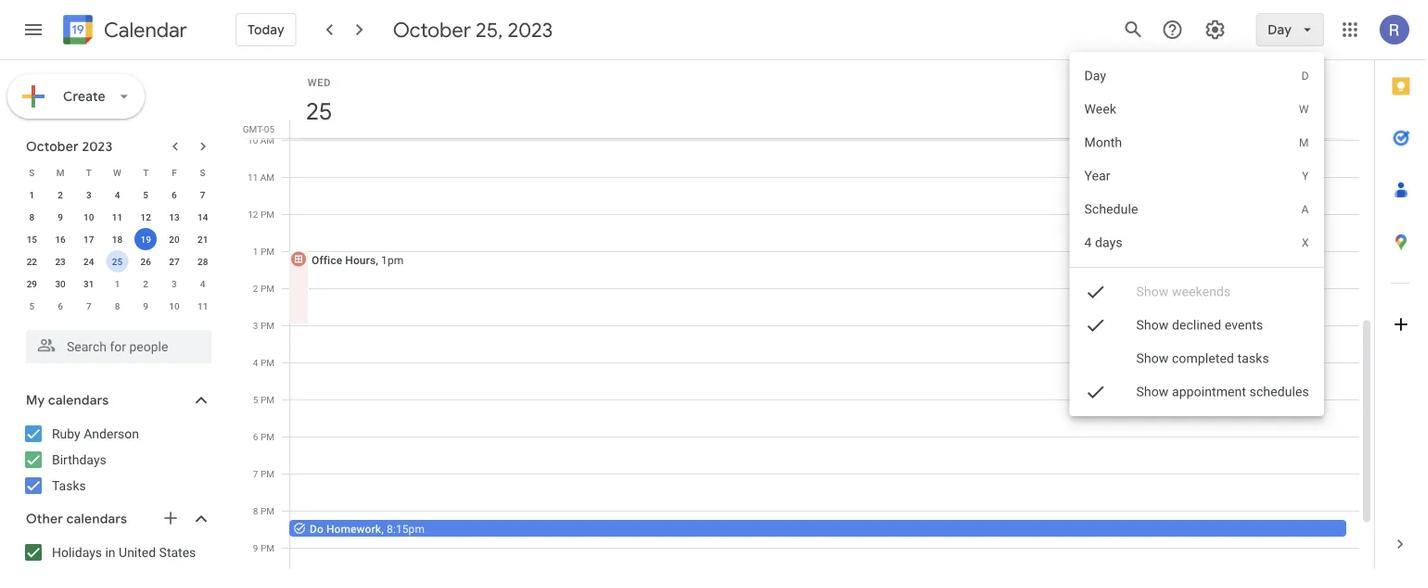 Task type: locate. For each thing, give the bounding box(es) containing it.
show completed tasks checkbox item
[[1070, 289, 1325, 429]]

1 t from the left
[[86, 167, 92, 178]]

1 vertical spatial october
[[26, 138, 79, 155]]

3 inside 25 grid
[[253, 320, 258, 331]]

2 vertical spatial 7
[[253, 468, 258, 480]]

7 for 7 pm
[[253, 468, 258, 480]]

14 element
[[192, 206, 214, 228]]

4 for 4 days
[[1085, 235, 1092, 250]]

0 horizontal spatial 12
[[141, 212, 151, 223]]

8 pm
[[253, 506, 275, 517]]

9
[[58, 212, 63, 223], [143, 301, 148, 312], [253, 543, 258, 554]]

1 check from the top
[[1085, 281, 1107, 303]]

1 vertical spatial check
[[1085, 314, 1107, 337]]

1 horizontal spatial w
[[1300, 103, 1310, 116]]

show left completed
[[1137, 351, 1169, 366]]

0 horizontal spatial 11
[[112, 212, 123, 223]]

row containing 15
[[18, 228, 217, 250]]

check checkbox item up declined
[[1070, 276, 1325, 309]]

show appointment schedules
[[1137, 385, 1310, 400]]

1 vertical spatial day
[[1085, 68, 1107, 83]]

4 left days
[[1085, 235, 1092, 250]]

pm for 8 pm
[[261, 506, 275, 517]]

row containing 1
[[18, 184, 217, 206]]

1 horizontal spatial s
[[200, 167, 206, 178]]

2 vertical spatial 1
[[115, 278, 120, 289]]

0 horizontal spatial w
[[113, 167, 121, 178]]

, left the 8:15pm
[[381, 523, 384, 536]]

0 horizontal spatial s
[[29, 167, 35, 178]]

october down create dropdown button
[[26, 138, 79, 155]]

4 up 11 element
[[115, 189, 120, 200]]

11 am
[[248, 172, 275, 183]]

5 down "29" element
[[29, 301, 35, 312]]

05
[[264, 123, 275, 135]]

2 vertical spatial 9
[[253, 543, 258, 554]]

2023
[[508, 17, 553, 43], [82, 138, 113, 155]]

,
[[376, 254, 378, 267], [381, 523, 384, 536]]

calendars for my calendars
[[48, 392, 109, 409]]

0 vertical spatial m
[[1300, 136, 1310, 149]]

10 up 17 at top
[[84, 212, 94, 223]]

2 show from the top
[[1137, 318, 1169, 333]]

0 horizontal spatial october
[[26, 138, 79, 155]]

1 down 12 pm
[[253, 246, 258, 257]]

12 down 11 am
[[248, 209, 258, 220]]

1 vertical spatial 8
[[115, 301, 120, 312]]

tab list
[[1376, 60, 1427, 519]]

other
[[26, 511, 63, 528]]

25 down wed
[[305, 96, 331, 127]]

m up y
[[1300, 136, 1310, 149]]

pm for 5 pm
[[261, 394, 275, 405]]

2023 down create
[[82, 138, 113, 155]]

1 horizontal spatial day
[[1268, 21, 1292, 38]]

1 vertical spatial 1
[[253, 246, 258, 257]]

2 vertical spatial 11
[[198, 301, 208, 312]]

0 horizontal spatial 2023
[[82, 138, 113, 155]]

0 vertical spatial am
[[260, 135, 275, 146]]

schedule menu item
[[1070, 193, 1325, 226]]

0 horizontal spatial 25
[[112, 256, 123, 267]]

12
[[248, 209, 258, 220], [141, 212, 151, 223]]

17 element
[[78, 228, 100, 250]]

25 element
[[106, 250, 128, 273]]

8 inside 25 grid
[[253, 506, 258, 517]]

row group
[[18, 184, 217, 317]]

8 up 15 element
[[29, 212, 35, 223]]

10 element
[[78, 206, 100, 228]]

0 vertical spatial 1
[[29, 189, 35, 200]]

november 3 element
[[163, 273, 185, 295]]

pm up 1 pm at the top of the page
[[261, 209, 275, 220]]

5 pm from the top
[[261, 357, 275, 368]]

1 horizontal spatial ,
[[381, 523, 384, 536]]

4 inside menu item
[[1085, 235, 1092, 250]]

0 horizontal spatial 5
[[29, 301, 35, 312]]

10 down november 3 element
[[169, 301, 180, 312]]

0 horizontal spatial m
[[56, 167, 64, 178]]

3 show from the top
[[1137, 351, 1169, 366]]

4 for 4 pm
[[253, 357, 258, 368]]

week menu item
[[1070, 93, 1325, 126]]

pm for 1 pm
[[261, 246, 275, 257]]

appointment
[[1173, 385, 1247, 400]]

0 horizontal spatial 6
[[58, 301, 63, 312]]

2 horizontal spatial 9
[[253, 543, 258, 554]]

0 vertical spatial check
[[1085, 281, 1107, 303]]

row containing 8
[[18, 206, 217, 228]]

hours
[[345, 254, 376, 267]]

2 row from the top
[[18, 184, 217, 206]]

november 9 element
[[135, 295, 157, 317]]

11
[[248, 172, 258, 183], [112, 212, 123, 223], [198, 301, 208, 312]]

4 days menu item
[[1070, 226, 1325, 260]]

0 vertical spatial october
[[393, 17, 471, 43]]

8 for november 8 element
[[115, 301, 120, 312]]

0 vertical spatial 25
[[305, 96, 331, 127]]

7 up 14 element
[[200, 189, 205, 200]]

1 up 15 element
[[29, 189, 35, 200]]

1 show from the top
[[1137, 284, 1169, 300]]

12 up 19
[[141, 212, 151, 223]]

create button
[[7, 74, 145, 119]]

events
[[1225, 318, 1264, 333]]

homework
[[326, 523, 381, 536]]

wed 25
[[305, 77, 331, 127]]

, for hours
[[376, 254, 378, 267]]

4
[[115, 189, 120, 200], [1085, 235, 1092, 250], [200, 278, 205, 289], [253, 357, 258, 368]]

2 up november 9 element
[[143, 278, 148, 289]]

10 for 10 element
[[84, 212, 94, 223]]

calendars up ruby
[[48, 392, 109, 409]]

1 row from the top
[[18, 161, 217, 184]]

check
[[1085, 281, 1107, 303], [1085, 314, 1107, 337], [1085, 381, 1107, 404]]

1 horizontal spatial 3
[[172, 278, 177, 289]]

11 down the 10 am
[[248, 172, 258, 183]]

today button
[[236, 7, 297, 52]]

3 down 27 element
[[172, 278, 177, 289]]

pm for 3 pm
[[261, 320, 275, 331]]

3 pm
[[253, 320, 275, 331]]

9 down 8 pm
[[253, 543, 258, 554]]

row
[[18, 161, 217, 184], [18, 184, 217, 206], [18, 206, 217, 228], [18, 228, 217, 250], [18, 250, 217, 273], [18, 273, 217, 295], [18, 295, 217, 317]]

0 vertical spatial w
[[1300, 103, 1310, 116]]

, left 1pm
[[376, 254, 378, 267]]

check for show weekends
[[1085, 281, 1107, 303]]

pm up 2 pm
[[261, 246, 275, 257]]

w up 11 element
[[113, 167, 121, 178]]

october 2023
[[26, 138, 113, 155]]

1 vertical spatial 3
[[172, 278, 177, 289]]

pm up 8 pm
[[261, 468, 275, 480]]

2023 right 25,
[[508, 17, 553, 43]]

f
[[172, 167, 177, 178]]

0 horizontal spatial 3
[[86, 189, 91, 200]]

1
[[29, 189, 35, 200], [253, 246, 258, 257], [115, 278, 120, 289]]

a
[[1302, 203, 1310, 216]]

1 horizontal spatial october
[[393, 17, 471, 43]]

pm for 9 pm
[[261, 543, 275, 554]]

birthdays
[[52, 452, 106, 468]]

6 down '30' element
[[58, 301, 63, 312]]

day
[[1268, 21, 1292, 38], [1085, 68, 1107, 83]]

0 vertical spatial day
[[1268, 21, 1292, 38]]

3 row from the top
[[18, 206, 217, 228]]

8 pm from the top
[[261, 468, 275, 480]]

weekends
[[1173, 284, 1231, 300]]

1 vertical spatial ,
[[381, 523, 384, 536]]

2 horizontal spatial 7
[[253, 468, 258, 480]]

7 down 31 element
[[86, 301, 91, 312]]

3 up 10 element
[[86, 189, 91, 200]]

check checkbox item down show completed tasks
[[1070, 376, 1325, 409]]

2 horizontal spatial 11
[[248, 172, 258, 183]]

0 horizontal spatial day
[[1085, 68, 1107, 83]]

4 show from the top
[[1137, 385, 1169, 400]]

m
[[1300, 136, 1310, 149], [56, 167, 64, 178]]

1 check checkbox item from the top
[[1070, 276, 1325, 309]]

1 for november 1 element
[[115, 278, 120, 289]]

12 for 12
[[141, 212, 151, 223]]

ruby
[[52, 426, 80, 442]]

1 vertical spatial 10
[[84, 212, 94, 223]]

12 inside october 2023 grid
[[141, 212, 151, 223]]

october left 25,
[[393, 17, 471, 43]]

None search field
[[0, 323, 230, 364]]

2 horizontal spatial 2
[[253, 283, 258, 294]]

1 horizontal spatial 1
[[115, 278, 120, 289]]

pm down 2 pm
[[261, 320, 275, 331]]

25 down 18
[[112, 256, 123, 267]]

10 inside 25 grid
[[248, 135, 258, 146]]

0 horizontal spatial t
[[86, 167, 92, 178]]

1 vertical spatial 2023
[[82, 138, 113, 155]]

am up 12 pm
[[260, 172, 275, 183]]

7 pm from the top
[[261, 431, 275, 442]]

am up 11 am
[[260, 135, 275, 146]]

0 vertical spatial 8
[[29, 212, 35, 223]]

1 horizontal spatial m
[[1300, 136, 1310, 149]]

5 row from the top
[[18, 250, 217, 273]]

do
[[310, 523, 324, 536]]

8:15pm
[[387, 523, 425, 536]]

0 horizontal spatial 2
[[58, 189, 63, 200]]

w inside week menu item
[[1300, 103, 1310, 116]]

pm up the 3 pm at left
[[261, 283, 275, 294]]

2 vertical spatial check
[[1085, 381, 1107, 404]]

0 vertical spatial calendars
[[48, 392, 109, 409]]

10 left 05
[[248, 135, 258, 146]]

november 4 element
[[192, 273, 214, 295]]

pm for 12 pm
[[261, 209, 275, 220]]

1 pm from the top
[[261, 209, 275, 220]]

calendar
[[104, 17, 187, 43]]

10 pm from the top
[[261, 543, 275, 554]]

6
[[172, 189, 177, 200], [58, 301, 63, 312], [253, 431, 258, 442]]

1 horizontal spatial 11
[[198, 301, 208, 312]]

4 for "november 4" element
[[200, 278, 205, 289]]

6 for 6 pm
[[253, 431, 258, 442]]

5 up 12 element
[[143, 189, 148, 200]]

1 horizontal spatial 2023
[[508, 17, 553, 43]]

12 pm
[[248, 209, 275, 220]]

22 element
[[21, 250, 43, 273]]

7
[[200, 189, 205, 200], [86, 301, 91, 312], [253, 468, 258, 480]]

today
[[248, 21, 285, 38]]

november 5 element
[[21, 295, 43, 317]]

t down october 2023
[[86, 167, 92, 178]]

4 down the 3 pm at left
[[253, 357, 258, 368]]

1 inside 25 grid
[[253, 246, 258, 257]]

show left appointment
[[1137, 385, 1169, 400]]

10 am
[[248, 135, 275, 146]]

2 up 16 element
[[58, 189, 63, 200]]

am for 11 am
[[260, 172, 275, 183]]

2 horizontal spatial 5
[[253, 394, 258, 405]]

1 vertical spatial 6
[[58, 301, 63, 312]]

11 down "november 4" element
[[198, 301, 208, 312]]

1 vertical spatial w
[[113, 167, 121, 178]]

29
[[27, 278, 37, 289]]

w
[[1300, 103, 1310, 116], [113, 167, 121, 178]]

day up 'week'
[[1085, 68, 1107, 83]]

show for show appointment schedules
[[1137, 385, 1169, 400]]

30
[[55, 278, 66, 289]]

8 for 8 pm
[[253, 506, 258, 517]]

2 vertical spatial 3
[[253, 320, 258, 331]]

day right settings menu icon
[[1268, 21, 1292, 38]]

8 down november 1 element
[[115, 301, 120, 312]]

1 up november 8 element
[[115, 278, 120, 289]]

10
[[248, 135, 258, 146], [84, 212, 94, 223], [169, 301, 180, 312]]

show left weekends
[[1137, 284, 1169, 300]]

november 10 element
[[163, 295, 185, 317]]

11 up 18
[[112, 212, 123, 223]]

holidays
[[52, 545, 102, 560]]

pm down 8 pm
[[261, 543, 275, 554]]

2 horizontal spatial 10
[[248, 135, 258, 146]]

year menu item
[[1070, 160, 1325, 193]]

october
[[393, 17, 471, 43], [26, 138, 79, 155]]

4 up 'november 11' element
[[200, 278, 205, 289]]

3 pm from the top
[[261, 283, 275, 294]]

6 down f
[[172, 189, 177, 200]]

1 horizontal spatial 5
[[143, 189, 148, 200]]

5 inside grid
[[253, 394, 258, 405]]

2
[[58, 189, 63, 200], [143, 278, 148, 289], [253, 283, 258, 294]]

calendars
[[48, 392, 109, 409], [66, 511, 127, 528]]

2 vertical spatial 6
[[253, 431, 258, 442]]

3 down 2 pm
[[253, 320, 258, 331]]

2 vertical spatial 8
[[253, 506, 258, 517]]

2 check from the top
[[1085, 314, 1107, 337]]

check for show appointment schedules
[[1085, 381, 1107, 404]]

4 pm from the top
[[261, 320, 275, 331]]

7 for november 7 element
[[86, 301, 91, 312]]

11 inside 25 grid
[[248, 172, 258, 183]]

2 pm from the top
[[261, 246, 275, 257]]

0 horizontal spatial 7
[[86, 301, 91, 312]]

9 pm
[[253, 543, 275, 554]]

row containing 5
[[18, 295, 217, 317]]

25 column header
[[289, 60, 1360, 138]]

25
[[305, 96, 331, 127], [112, 256, 123, 267]]

pm down 7 pm
[[261, 506, 275, 517]]

12 inside 25 grid
[[248, 209, 258, 220]]

1 vertical spatial 5
[[29, 301, 35, 312]]

tasks
[[52, 478, 86, 494]]

7 inside 25 grid
[[253, 468, 258, 480]]

6 row from the top
[[18, 273, 217, 295]]

t
[[86, 167, 92, 178], [143, 167, 149, 178]]

2 horizontal spatial 3
[[253, 320, 258, 331]]

1 vertical spatial 9
[[143, 301, 148, 312]]

5 down 4 pm
[[253, 394, 258, 405]]

do homework , 8:15pm
[[310, 523, 425, 536]]

october for october 25, 2023
[[393, 17, 471, 43]]

2 inside "element"
[[143, 278, 148, 289]]

completed
[[1173, 351, 1235, 366]]

0 vertical spatial 11
[[248, 172, 258, 183]]

1 horizontal spatial 9
[[143, 301, 148, 312]]

1 horizontal spatial 2
[[143, 278, 148, 289]]

pm for 7 pm
[[261, 468, 275, 480]]

m for s
[[56, 167, 64, 178]]

0 horizontal spatial 9
[[58, 212, 63, 223]]

calendars up in
[[66, 511, 127, 528]]

1 vertical spatial 11
[[112, 212, 123, 223]]

0 vertical spatial 10
[[248, 135, 258, 146]]

2 am from the top
[[260, 172, 275, 183]]

show inside checkbox item
[[1137, 351, 1169, 366]]

1 horizontal spatial t
[[143, 167, 149, 178]]

pm down the 3 pm at left
[[261, 357, 275, 368]]

8 down 7 pm
[[253, 506, 258, 517]]

9 for november 9 element
[[143, 301, 148, 312]]

11 element
[[106, 206, 128, 228]]

3 check from the top
[[1085, 381, 1107, 404]]

show
[[1137, 284, 1169, 300], [1137, 318, 1169, 333], [1137, 351, 1169, 366], [1137, 385, 1169, 400]]

my calendars
[[26, 392, 109, 409]]

1 vertical spatial m
[[56, 167, 64, 178]]

1 horizontal spatial 8
[[115, 301, 120, 312]]

day button
[[1256, 7, 1325, 52]]

1 horizontal spatial 12
[[248, 209, 258, 220]]

9 pm from the top
[[261, 506, 275, 517]]

show completed tasks
[[1137, 351, 1270, 366]]

my calendars list
[[4, 419, 230, 501]]

row containing s
[[18, 161, 217, 184]]

2 check checkbox item from the top
[[1070, 309, 1325, 342]]

2 up the 3 pm at left
[[253, 283, 258, 294]]

10 for 10 am
[[248, 135, 258, 146]]

2 horizontal spatial 1
[[253, 246, 258, 257]]

6 inside 25 grid
[[253, 431, 258, 442]]

22
[[27, 256, 37, 267]]

2 vertical spatial 10
[[169, 301, 180, 312]]

13
[[169, 212, 180, 223]]

9 inside 25 grid
[[253, 543, 258, 554]]

my calendars button
[[4, 386, 230, 416]]

27 element
[[163, 250, 185, 273]]

6 pm from the top
[[261, 394, 275, 405]]

29 element
[[21, 273, 43, 295]]

1 vertical spatial 25
[[112, 256, 123, 267]]

9 up 16 element
[[58, 212, 63, 223]]

day inside menu item
[[1085, 68, 1107, 83]]

m down october 2023
[[56, 167, 64, 178]]

1 vertical spatial calendars
[[66, 511, 127, 528]]

s
[[29, 167, 35, 178], [200, 167, 206, 178]]

november 6 element
[[49, 295, 71, 317]]

6 up 7 pm
[[253, 431, 258, 442]]

21
[[198, 234, 208, 245]]

my
[[26, 392, 45, 409]]

0 vertical spatial 5
[[143, 189, 148, 200]]

m inside october 2023 grid
[[56, 167, 64, 178]]

19
[[141, 234, 151, 245]]

4 row from the top
[[18, 228, 217, 250]]

1 horizontal spatial 10
[[169, 301, 180, 312]]

s down october 2023
[[29, 167, 35, 178]]

calendar heading
[[100, 17, 187, 43]]

check checkbox item up show completed tasks
[[1070, 309, 1325, 342]]

26 element
[[135, 250, 157, 273]]

pm up 7 pm
[[261, 431, 275, 442]]

18 element
[[106, 228, 128, 250]]

other calendars button
[[4, 505, 230, 534]]

0 vertical spatial ,
[[376, 254, 378, 267]]

menu
[[1070, 52, 1325, 429]]

9 down november 2 "element"
[[143, 301, 148, 312]]

check checkbox item
[[1070, 276, 1325, 309], [1070, 309, 1325, 342], [1070, 376, 1325, 409]]

2 inside grid
[[253, 283, 258, 294]]

0 horizontal spatial 10
[[84, 212, 94, 223]]

, for homework
[[381, 523, 384, 536]]

0 horizontal spatial ,
[[376, 254, 378, 267]]

s right f
[[200, 167, 206, 178]]

row containing 22
[[18, 250, 217, 273]]

4 inside 25 grid
[[253, 357, 258, 368]]

2 horizontal spatial 6
[[253, 431, 258, 442]]

0 horizontal spatial 1
[[29, 189, 35, 200]]

2 horizontal spatial 8
[[253, 506, 258, 517]]

3 check checkbox item from the top
[[1070, 376, 1325, 409]]

show for show declined events
[[1137, 318, 1169, 333]]

1 horizontal spatial 6
[[172, 189, 177, 200]]

pm down 4 pm
[[261, 394, 275, 405]]

show left declined
[[1137, 318, 1169, 333]]

7 up 8 pm
[[253, 468, 258, 480]]

schedule
[[1085, 202, 1139, 217]]

7 row from the top
[[18, 295, 217, 317]]

1 horizontal spatial 25
[[305, 96, 331, 127]]

check for show declined events
[[1085, 314, 1107, 337]]

0 vertical spatial 7
[[200, 189, 205, 200]]

1 vertical spatial am
[[260, 172, 275, 183]]

1 vertical spatial 7
[[86, 301, 91, 312]]

w down d
[[1300, 103, 1310, 116]]

0 vertical spatial 3
[[86, 189, 91, 200]]

m inside menu item
[[1300, 136, 1310, 149]]

2 vertical spatial 5
[[253, 394, 258, 405]]

1 am from the top
[[260, 135, 275, 146]]

16 element
[[49, 228, 71, 250]]

11 for 11 element
[[112, 212, 123, 223]]

9 for 9 pm
[[253, 543, 258, 554]]

t left f
[[143, 167, 149, 178]]

gmt-05
[[243, 123, 275, 135]]



Task type: describe. For each thing, give the bounding box(es) containing it.
day inside popup button
[[1268, 21, 1292, 38]]

calendars for other calendars
[[66, 511, 127, 528]]

10 for november 10 element at the bottom left of page
[[169, 301, 180, 312]]

office
[[312, 254, 342, 267]]

17
[[84, 234, 94, 245]]

24
[[84, 256, 94, 267]]

2 for november 2 "element"
[[143, 278, 148, 289]]

5 for november 5 element
[[29, 301, 35, 312]]

november 7 element
[[78, 295, 100, 317]]

1 for 1 pm
[[253, 246, 258, 257]]

23 element
[[49, 250, 71, 273]]

w inside row
[[113, 167, 121, 178]]

pm for 6 pm
[[261, 431, 275, 442]]

2 s from the left
[[200, 167, 206, 178]]

31
[[84, 278, 94, 289]]

28
[[198, 256, 208, 267]]

show weekends
[[1137, 284, 1231, 300]]

am for 10 am
[[260, 135, 275, 146]]

days
[[1096, 235, 1123, 250]]

row containing 29
[[18, 273, 217, 295]]

ruby anderson
[[52, 426, 139, 442]]

19 cell
[[132, 228, 160, 250]]

25,
[[476, 17, 503, 43]]

m for month
[[1300, 136, 1310, 149]]

declined
[[1173, 318, 1222, 333]]

3 for november 3 element
[[172, 278, 177, 289]]

2 t from the left
[[143, 167, 149, 178]]

united
[[119, 545, 156, 560]]

25 inside cell
[[112, 256, 123, 267]]

office hours , 1pm
[[312, 254, 404, 267]]

6 for november 6 element
[[58, 301, 63, 312]]

october for october 2023
[[26, 138, 79, 155]]

schedules
[[1250, 385, 1310, 400]]

5 pm
[[253, 394, 275, 405]]

11 for 11 am
[[248, 172, 258, 183]]

28 element
[[192, 250, 214, 273]]

row group containing 1
[[18, 184, 217, 317]]

month
[[1085, 135, 1123, 150]]

november 1 element
[[106, 273, 128, 295]]

11 for 'november 11' element
[[198, 301, 208, 312]]

0 vertical spatial 9
[[58, 212, 63, 223]]

d
[[1302, 70, 1310, 83]]

month menu item
[[1070, 126, 1325, 160]]

13 element
[[163, 206, 185, 228]]

menu containing check
[[1070, 52, 1325, 429]]

Search for people text field
[[37, 330, 200, 364]]

12 element
[[135, 206, 157, 228]]

6 pm
[[253, 431, 275, 442]]

0 vertical spatial 2023
[[508, 17, 553, 43]]

18
[[112, 234, 123, 245]]

0 vertical spatial 6
[[172, 189, 177, 200]]

november 2 element
[[135, 273, 157, 295]]

show for show completed tasks
[[1137, 351, 1169, 366]]

25 inside wed 25
[[305, 96, 331, 127]]

2 for 2 pm
[[253, 283, 258, 294]]

show for show weekends
[[1137, 284, 1169, 300]]

7 pm
[[253, 468, 275, 480]]

3 for 3 pm
[[253, 320, 258, 331]]

states
[[159, 545, 196, 560]]

y
[[1303, 170, 1310, 183]]

0 horizontal spatial 8
[[29, 212, 35, 223]]

4 pm
[[253, 357, 275, 368]]

2 pm
[[253, 283, 275, 294]]

other calendars
[[26, 511, 127, 528]]

1pm
[[381, 254, 404, 267]]

day menu item
[[1070, 59, 1325, 93]]

in
[[105, 545, 116, 560]]

31 element
[[78, 273, 100, 295]]

15
[[27, 234, 37, 245]]

main drawer image
[[22, 19, 45, 41]]

october 25, 2023
[[393, 17, 553, 43]]

gmt-
[[243, 123, 264, 135]]

20 element
[[163, 228, 185, 250]]

4 days
[[1085, 235, 1123, 250]]

5 for 5 pm
[[253, 394, 258, 405]]

wednesday, october 25 element
[[298, 90, 340, 133]]

holidays in united states
[[52, 545, 196, 560]]

add other calendars image
[[161, 509, 180, 528]]

create
[[63, 88, 106, 105]]

x
[[1302, 237, 1310, 250]]

november 8 element
[[106, 295, 128, 317]]

24 element
[[78, 250, 100, 273]]

pm for 2 pm
[[261, 283, 275, 294]]

calendar element
[[59, 11, 187, 52]]

tasks
[[1238, 351, 1270, 366]]

19, today element
[[135, 228, 157, 250]]

30 element
[[49, 273, 71, 295]]

november 11 element
[[192, 295, 214, 317]]

15 element
[[21, 228, 43, 250]]

wed
[[308, 77, 331, 88]]

october 2023 grid
[[18, 161, 217, 317]]

pm for 4 pm
[[261, 357, 275, 368]]

25 grid
[[237, 60, 1375, 570]]

year
[[1085, 168, 1111, 184]]

settings menu image
[[1204, 19, 1227, 41]]

26
[[141, 256, 151, 267]]

25 cell
[[103, 250, 132, 273]]

27
[[169, 256, 180, 267]]

16
[[55, 234, 66, 245]]

21 element
[[192, 228, 214, 250]]

14
[[198, 212, 208, 223]]

23
[[55, 256, 66, 267]]

1 horizontal spatial 7
[[200, 189, 205, 200]]

week
[[1085, 102, 1117, 117]]

12 for 12 pm
[[248, 209, 258, 220]]

anderson
[[84, 426, 139, 442]]

show declined events
[[1137, 318, 1264, 333]]

1 s from the left
[[29, 167, 35, 178]]

20
[[169, 234, 180, 245]]

1 pm
[[253, 246, 275, 257]]



Task type: vqa. For each thing, say whether or not it's contained in the screenshot.


